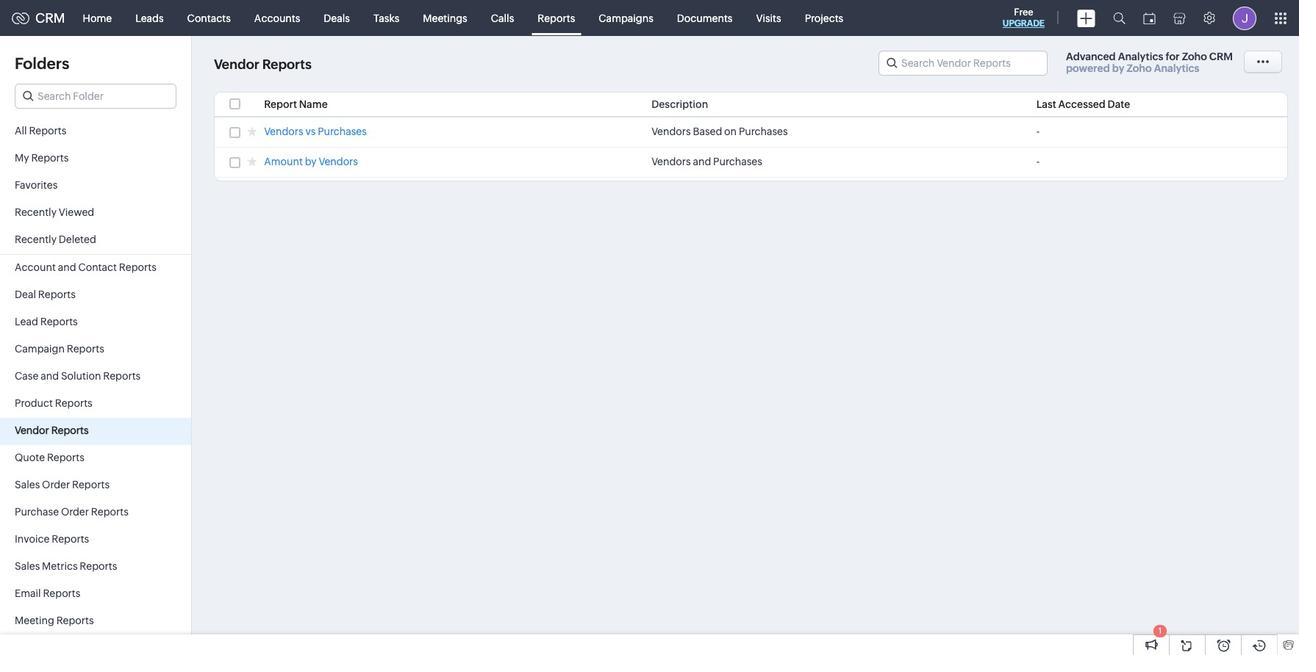 Task type: locate. For each thing, give the bounding box(es) containing it.
meeting reports link
[[0, 609, 191, 636]]

by right powered
[[1112, 63, 1125, 74]]

recently down favorites
[[15, 207, 57, 218]]

purchases
[[318, 126, 367, 138], [739, 126, 788, 138], [713, 156, 762, 168]]

vendors
[[264, 126, 303, 138], [652, 126, 691, 138], [319, 156, 358, 168], [652, 156, 691, 168]]

1 recently from the top
[[15, 207, 57, 218]]

report name
[[264, 99, 328, 110]]

visits link
[[745, 0, 793, 36]]

0 vertical spatial sales
[[15, 479, 40, 491]]

purchases right vs
[[318, 126, 367, 138]]

by right the "amount"
[[305, 156, 317, 168]]

account and contact reports
[[15, 262, 156, 274]]

0 horizontal spatial zoho
[[1127, 63, 1152, 74]]

vendors left vs
[[264, 126, 303, 138]]

campaign
[[15, 343, 65, 355]]

vendor reports
[[214, 57, 312, 72], [15, 425, 89, 437]]

search element
[[1105, 0, 1135, 36]]

reports down the metrics
[[43, 588, 80, 600]]

2 - from the top
[[1037, 156, 1040, 168]]

zoho right for
[[1182, 51, 1207, 63]]

lead
[[15, 316, 38, 328]]

and for vendors
[[693, 156, 711, 168]]

1 vertical spatial order
[[61, 507, 89, 518]]

accessed
[[1059, 99, 1106, 110]]

reports down sales order reports link
[[91, 507, 129, 518]]

order
[[42, 479, 70, 491], [61, 507, 89, 518]]

0 horizontal spatial by
[[305, 156, 317, 168]]

by
[[1112, 63, 1125, 74], [305, 156, 317, 168]]

1 vertical spatial recently
[[15, 234, 57, 246]]

deals
[[324, 12, 350, 24]]

for
[[1166, 51, 1180, 63]]

and right case
[[41, 371, 59, 382]]

recently
[[15, 207, 57, 218], [15, 234, 57, 246]]

reports right 'contact'
[[119, 262, 156, 274]]

0 vertical spatial -
[[1037, 126, 1040, 138]]

and down based
[[693, 156, 711, 168]]

1 vertical spatial by
[[305, 156, 317, 168]]

2 recently from the top
[[15, 234, 57, 246]]

recently for recently deleted
[[15, 234, 57, 246]]

purchases down on
[[713, 156, 762, 168]]

recently for recently viewed
[[15, 207, 57, 218]]

purchase order reports
[[15, 507, 129, 518]]

reports down invoice reports link
[[80, 561, 117, 573]]

vendor
[[214, 57, 259, 72], [15, 425, 49, 437]]

1 vertical spatial vendor reports
[[15, 425, 89, 437]]

1 - from the top
[[1037, 126, 1040, 138]]

1 vertical spatial crm
[[1210, 51, 1233, 63]]

free upgrade
[[1003, 7, 1045, 29]]

vendor down product
[[15, 425, 49, 437]]

name
[[299, 99, 328, 110]]

sales for sales order reports
[[15, 479, 40, 491]]

analytics down calendar image
[[1154, 63, 1200, 74]]

case
[[15, 371, 39, 382]]

vendors down vendors vs purchases link
[[319, 156, 358, 168]]

vendors down vendors based on purchases
[[652, 156, 691, 168]]

0 vertical spatial recently
[[15, 207, 57, 218]]

order down quote reports
[[42, 479, 70, 491]]

meetings link
[[411, 0, 479, 36]]

order down sales order reports
[[61, 507, 89, 518]]

email
[[15, 588, 41, 600]]

vendor down contacts
[[214, 57, 259, 72]]

Search Vendor Reports text field
[[879, 51, 1047, 75]]

0 vertical spatial vendor
[[214, 57, 259, 72]]

recently up "account" at left top
[[15, 234, 57, 246]]

and for account
[[58, 262, 76, 274]]

vendors for vendors and purchases
[[652, 156, 691, 168]]

lead reports
[[15, 316, 78, 328]]

0 vertical spatial and
[[693, 156, 711, 168]]

profile element
[[1224, 0, 1266, 36]]

purchases for vendors vs purchases
[[318, 126, 367, 138]]

last
[[1037, 99, 1057, 110]]

reports up lead reports
[[38, 289, 76, 301]]

0 vertical spatial vendor reports
[[214, 57, 312, 72]]

create menu image
[[1077, 9, 1096, 27]]

recently deleted
[[15, 234, 96, 246]]

meetings
[[423, 12, 468, 24]]

amount by vendors link
[[264, 156, 358, 170]]

metrics
[[42, 561, 78, 573]]

sales for sales metrics reports
[[15, 561, 40, 573]]

vendor reports down product reports
[[15, 425, 89, 437]]

1 horizontal spatial by
[[1112, 63, 1125, 74]]

sales
[[15, 479, 40, 491], [15, 561, 40, 573]]

deal reports link
[[0, 282, 191, 310]]

reports down email reports link
[[56, 616, 94, 627]]

reports down case and solution reports
[[55, 398, 92, 410]]

- for vendors and purchases
[[1037, 156, 1040, 168]]

last accessed date
[[1037, 99, 1130, 110]]

deleted
[[59, 234, 96, 246]]

1 horizontal spatial vendor
[[214, 57, 259, 72]]

vendors vs purchases link
[[264, 126, 367, 140]]

0 vertical spatial order
[[42, 479, 70, 491]]

all reports
[[15, 125, 66, 137]]

contacts link
[[175, 0, 243, 36]]

invoice reports link
[[0, 527, 191, 554]]

1 vertical spatial vendor
[[15, 425, 49, 437]]

0 horizontal spatial vendor
[[15, 425, 49, 437]]

case and solution reports
[[15, 371, 141, 382]]

solution
[[61, 371, 101, 382]]

quote
[[15, 452, 45, 464]]

search image
[[1113, 12, 1126, 24]]

crm right 'logo'
[[35, 10, 65, 26]]

1 horizontal spatial vendor reports
[[214, 57, 312, 72]]

product reports
[[15, 398, 92, 410]]

1 vertical spatial -
[[1037, 156, 1040, 168]]

analytics
[[1118, 51, 1164, 63], [1154, 63, 1200, 74]]

account
[[15, 262, 56, 274]]

my reports link
[[0, 146, 191, 173]]

1 sales from the top
[[15, 479, 40, 491]]

reports up the solution
[[67, 343, 104, 355]]

1 vertical spatial sales
[[15, 561, 40, 573]]

sales up 'email'
[[15, 561, 40, 573]]

description
[[652, 99, 708, 110]]

tasks
[[374, 12, 400, 24]]

reports down product reports
[[51, 425, 89, 437]]

reports down quote reports link
[[72, 479, 110, 491]]

2 sales from the top
[[15, 561, 40, 573]]

reports down the "purchase order reports"
[[52, 534, 89, 546]]

and down deleted
[[58, 262, 76, 274]]

accounts link
[[243, 0, 312, 36]]

and
[[693, 156, 711, 168], [58, 262, 76, 274], [41, 371, 59, 382]]

vendor inside vendor reports link
[[15, 425, 49, 437]]

vendor reports up report
[[214, 57, 312, 72]]

2 vertical spatial and
[[41, 371, 59, 382]]

reports
[[538, 12, 575, 24], [262, 57, 312, 72], [29, 125, 66, 137], [31, 152, 69, 164], [119, 262, 156, 274], [38, 289, 76, 301], [40, 316, 78, 328], [67, 343, 104, 355], [103, 371, 141, 382], [55, 398, 92, 410], [51, 425, 89, 437], [47, 452, 84, 464], [72, 479, 110, 491], [91, 507, 129, 518], [52, 534, 89, 546], [80, 561, 117, 573], [43, 588, 80, 600], [56, 616, 94, 627]]

sales down quote in the left bottom of the page
[[15, 479, 40, 491]]

date
[[1108, 99, 1130, 110]]

vendors down "description"
[[652, 126, 691, 138]]

crm down profile 'element'
[[1210, 51, 1233, 63]]

logo image
[[12, 12, 29, 24]]

zoho left for
[[1127, 63, 1152, 74]]

sales metrics reports link
[[0, 554, 191, 582]]

reports up sales order reports
[[47, 452, 84, 464]]

by inside advanced analytics for zoho crm powered by zoho analytics
[[1112, 63, 1125, 74]]

documents
[[677, 12, 733, 24]]

vendors for vendors vs purchases
[[264, 126, 303, 138]]

0 vertical spatial crm
[[35, 10, 65, 26]]

1 horizontal spatial crm
[[1210, 51, 1233, 63]]

advanced
[[1066, 51, 1116, 63]]

account and contact reports link
[[0, 255, 191, 282]]

0 horizontal spatial vendor reports
[[15, 425, 89, 437]]

0 vertical spatial by
[[1112, 63, 1125, 74]]

profile image
[[1233, 6, 1257, 30]]

my reports
[[15, 152, 69, 164]]

1 vertical spatial and
[[58, 262, 76, 274]]

invoice reports
[[15, 534, 89, 546]]



Task type: describe. For each thing, give the bounding box(es) containing it.
tasks link
[[362, 0, 411, 36]]

sales order reports link
[[0, 473, 191, 500]]

email reports link
[[0, 582, 191, 609]]

vs
[[305, 126, 316, 138]]

amount by vendors
[[264, 156, 358, 168]]

order for sales
[[42, 479, 70, 491]]

home
[[83, 12, 112, 24]]

reports link
[[526, 0, 587, 36]]

product
[[15, 398, 53, 410]]

vendors for vendors based on purchases
[[652, 126, 691, 138]]

and for case
[[41, 371, 59, 382]]

report
[[264, 99, 297, 110]]

documents link
[[665, 0, 745, 36]]

sales metrics reports
[[15, 561, 117, 573]]

advanced analytics for zoho crm powered by zoho analytics
[[1066, 51, 1233, 74]]

projects link
[[793, 0, 855, 36]]

1 horizontal spatial zoho
[[1182, 51, 1207, 63]]

meeting reports
[[15, 616, 94, 627]]

deal
[[15, 289, 36, 301]]

free
[[1014, 7, 1034, 18]]

crm inside advanced analytics for zoho crm powered by zoho analytics
[[1210, 51, 1233, 63]]

lead reports link
[[0, 310, 191, 337]]

viewed
[[59, 207, 94, 218]]

reports right my
[[31, 152, 69, 164]]

projects
[[805, 12, 844, 24]]

reports right 'calls'
[[538, 12, 575, 24]]

sales order reports
[[15, 479, 110, 491]]

favorites link
[[0, 173, 191, 200]]

invoice
[[15, 534, 50, 546]]

based
[[693, 126, 722, 138]]

calls
[[491, 12, 514, 24]]

powered
[[1066, 63, 1110, 74]]

Search Folder text field
[[15, 85, 176, 108]]

campaigns link
[[587, 0, 665, 36]]

upgrade
[[1003, 18, 1045, 29]]

crm link
[[12, 10, 65, 26]]

recently deleted link
[[0, 227, 191, 254]]

my
[[15, 152, 29, 164]]

vendors vs purchases
[[264, 126, 367, 138]]

quote reports
[[15, 452, 84, 464]]

calls link
[[479, 0, 526, 36]]

reports inside "link"
[[55, 398, 92, 410]]

recently viewed
[[15, 207, 94, 218]]

quote reports link
[[0, 446, 191, 473]]

on
[[724, 126, 737, 138]]

vendors based on purchases
[[652, 126, 788, 138]]

deal reports
[[15, 289, 76, 301]]

recently viewed link
[[0, 200, 191, 227]]

deals link
[[312, 0, 362, 36]]

case and solution reports link
[[0, 364, 191, 391]]

campaign reports link
[[0, 337, 191, 364]]

contact
[[78, 262, 117, 274]]

create menu element
[[1068, 0, 1105, 36]]

vendor reports link
[[0, 418, 191, 446]]

calendar image
[[1144, 12, 1156, 24]]

campaign reports
[[15, 343, 104, 355]]

visits
[[756, 12, 781, 24]]

all
[[15, 125, 27, 137]]

email reports
[[15, 588, 80, 600]]

purchases for vendors and purchases
[[713, 156, 762, 168]]

all reports link
[[0, 118, 191, 146]]

accounts
[[254, 12, 300, 24]]

vendors and purchases
[[652, 156, 762, 168]]

product reports link
[[0, 391, 191, 418]]

0 horizontal spatial crm
[[35, 10, 65, 26]]

analytics left for
[[1118, 51, 1164, 63]]

home link
[[71, 0, 124, 36]]

order for purchase
[[61, 507, 89, 518]]

reports up campaign reports
[[40, 316, 78, 328]]

reports right all
[[29, 125, 66, 137]]

favorites
[[15, 179, 58, 191]]

leads
[[135, 12, 164, 24]]

folders
[[15, 54, 69, 73]]

reports down the campaign reports link
[[103, 371, 141, 382]]

campaigns
[[599, 12, 654, 24]]

leads link
[[124, 0, 175, 36]]

- for vendors based on purchases
[[1037, 126, 1040, 138]]

contacts
[[187, 12, 231, 24]]

purchases right on
[[739, 126, 788, 138]]

meeting
[[15, 616, 54, 627]]

reports up report
[[262, 57, 312, 72]]

purchase order reports link
[[0, 500, 191, 527]]

purchase
[[15, 507, 59, 518]]



Task type: vqa. For each thing, say whether or not it's contained in the screenshot.
Vendor Reports
yes



